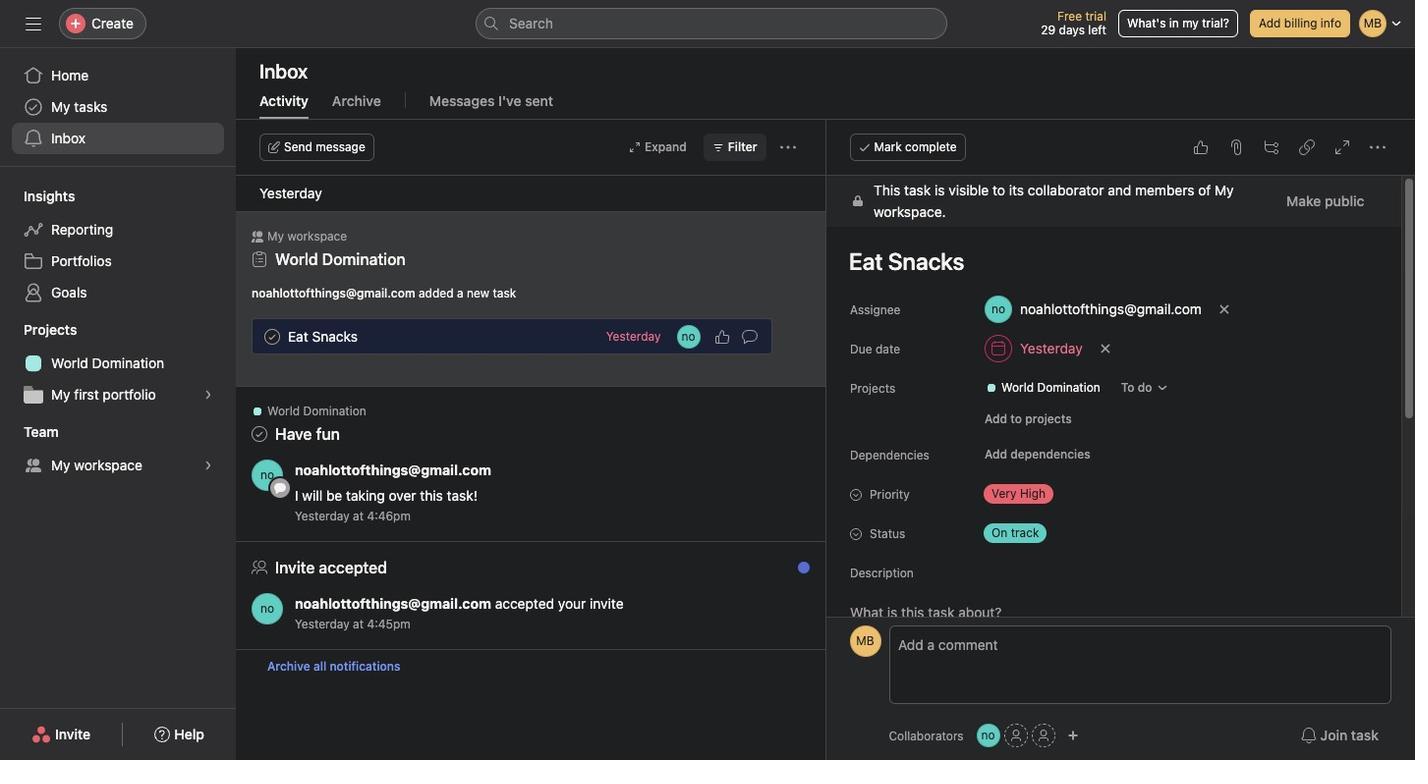 Task type: vqa. For each thing, say whether or not it's contained in the screenshot.
the topmost 0 likes. Click to like this task image
yes



Task type: locate. For each thing, give the bounding box(es) containing it.
domination up projects
[[1037, 380, 1100, 395]]

4:46pm
[[367, 509, 411, 524]]

make
[[1286, 193, 1321, 209]]

snacks
[[312, 328, 358, 345]]

add to projects button
[[976, 406, 1081, 434]]

noahlottofthings@gmail.com link for invite accepted
[[295, 596, 491, 612]]

0 vertical spatial archive
[[332, 92, 381, 109]]

0 vertical spatial projects
[[24, 321, 77, 338]]

1 vertical spatial task
[[493, 286, 516, 301]]

domination up the "noahlottofthings@gmail.com added a new task"
[[322, 251, 406, 268]]

task right join
[[1352, 727, 1379, 744]]

2 noahlottofthings@gmail.com link from the top
[[295, 596, 491, 612]]

no button down "invite accepted"
[[252, 594, 283, 625]]

workspace.
[[873, 203, 946, 220]]

1 horizontal spatial task
[[904, 182, 931, 199]]

do
[[1138, 380, 1152, 395]]

at inside noahlottofthings@gmail.com accepted your invite yesterday at 4:45pm
[[353, 617, 364, 632]]

1 horizontal spatial world domination link
[[275, 251, 406, 268]]

add
[[1259, 16, 1281, 30], [985, 412, 1007, 427], [985, 447, 1007, 462]]

29
[[1041, 23, 1056, 37]]

domination inside main content
[[1037, 380, 1100, 395]]

1 horizontal spatial my workspace
[[267, 229, 347, 244]]

taking
[[346, 488, 385, 504]]

on track
[[991, 526, 1039, 541]]

noahlottofthings@gmail.com up snacks in the left of the page
[[252, 286, 415, 301]]

noahlottofthings@gmail.com link up over
[[295, 462, 491, 479]]

noahlottofthings@gmail.com up clear due date icon
[[1020, 301, 1202, 318]]

1 vertical spatial to
[[1010, 412, 1022, 427]]

0 likes. click to like this task image
[[1193, 140, 1209, 155], [714, 329, 730, 345]]

world domination link up portfolio
[[12, 348, 224, 379]]

noahlottofthings@gmail.com inside noahlottofthings@gmail.com accepted your invite yesterday at 4:45pm
[[295, 596, 491, 612]]

2 horizontal spatial task
[[1352, 727, 1379, 744]]

sent
[[525, 92, 554, 109]]

at
[[353, 509, 364, 524], [353, 617, 364, 632]]

noahlottofthings@gmail.com link
[[295, 462, 491, 479], [295, 596, 491, 612]]

workspace inside 'teams' element
[[74, 457, 142, 474]]

visible
[[948, 182, 989, 199]]

0 vertical spatial task
[[904, 182, 931, 199]]

inbox
[[260, 60, 308, 83], [51, 130, 86, 146]]

task left is
[[904, 182, 931, 199]]

archive
[[332, 92, 381, 109], [267, 660, 310, 674]]

noahlottofthings@gmail.com inside dropdown button
[[1020, 301, 1202, 318]]

add left projects
[[985, 412, 1007, 427]]

1 vertical spatial archive
[[267, 660, 310, 674]]

make public button
[[1274, 184, 1377, 219]]

world inside main content
[[1001, 380, 1034, 395]]

yesterday button
[[606, 329, 661, 344]]

inbox up "activity"
[[260, 60, 308, 83]]

add for add dependencies
[[985, 447, 1007, 462]]

no
[[682, 329, 696, 344], [260, 468, 274, 483], [260, 602, 274, 616], [982, 728, 996, 743]]

add up very
[[985, 447, 1007, 462]]

mark
[[874, 140, 902, 154]]

more actions for this task image
[[1370, 140, 1386, 155]]

task inside the join task button
[[1352, 727, 1379, 744]]

my left first
[[51, 386, 70, 403]]

yesterday inside 'noahlottofthings@gmail.com i will be taking over this task! yesterday at 4:46pm'
[[295, 509, 350, 524]]

1 vertical spatial inbox
[[51, 130, 86, 146]]

i
[[295, 488, 298, 504]]

main content
[[826, 176, 1401, 761]]

due date
[[850, 342, 900, 357]]

world domination
[[275, 251, 406, 268], [51, 355, 164, 372], [1001, 380, 1100, 395], [267, 404, 366, 419]]

noahlottofthings@gmail.com for noahlottofthings@gmail.com added a new task
[[252, 286, 415, 301]]

status
[[870, 527, 905, 542]]

main content containing this task is visible to its collaborator and members of my workspace.
[[826, 176, 1401, 761]]

noahlottofthings@gmail.com link for world domination
[[295, 462, 491, 479]]

inbox down my tasks
[[51, 130, 86, 146]]

noahlottofthings@gmail.com button
[[976, 292, 1211, 327]]

1 horizontal spatial workspace
[[287, 229, 347, 244]]

world domination inside eat snacks dialog
[[1001, 380, 1100, 395]]

join
[[1321, 727, 1348, 744]]

projects down 'goals'
[[24, 321, 77, 338]]

world domination link
[[275, 251, 406, 268], [12, 348, 224, 379], [978, 378, 1108, 398]]

insights button
[[0, 187, 75, 206]]

world domination up projects
[[1001, 380, 1100, 395]]

0 vertical spatial at
[[353, 509, 364, 524]]

world up first
[[51, 355, 88, 372]]

public
[[1325, 193, 1364, 209]]

0 horizontal spatial 0 likes. click to like this task image
[[714, 329, 730, 345]]

noahlottofthings@gmail.com up 4:45pm
[[295, 596, 491, 612]]

noahlottofthings@gmail.com up over
[[295, 462, 491, 479]]

my left tasks
[[51, 98, 70, 115]]

archive for archive
[[332, 92, 381, 109]]

team
[[24, 424, 59, 440]]

see details, my first portfolio image
[[203, 389, 214, 401]]

noahlottofthings@gmail.com link up 4:45pm
[[295, 596, 491, 612]]

0 vertical spatial noahlottofthings@gmail.com link
[[295, 462, 491, 479]]

my workspace down send message button
[[267, 229, 347, 244]]

see details, my workspace image
[[203, 460, 214, 472]]

0 comments image
[[742, 329, 757, 345]]

home link
[[12, 60, 224, 91]]

add subtask image
[[1264, 140, 1280, 155]]

my down send
[[267, 229, 284, 244]]

1 horizontal spatial to
[[1010, 412, 1022, 427]]

at left 4:45pm
[[353, 617, 364, 632]]

task
[[904, 182, 931, 199], [493, 286, 516, 301], [1352, 727, 1379, 744]]

1 vertical spatial my workspace
[[51, 457, 142, 474]]

join task
[[1321, 727, 1379, 744]]

noahlottofthings@gmail.com for noahlottofthings@gmail.com
[[1020, 301, 1202, 318]]

my down "team"
[[51, 457, 70, 474]]

messages
[[429, 92, 495, 109]]

yesterday
[[260, 185, 322, 202], [606, 329, 661, 344], [1020, 340, 1083, 357], [295, 509, 350, 524], [295, 617, 350, 632]]

my tasks link
[[12, 91, 224, 123]]

search button
[[476, 8, 948, 39]]

0 horizontal spatial archive
[[267, 660, 310, 674]]

world
[[275, 251, 318, 268], [51, 355, 88, 372], [1001, 380, 1034, 395], [267, 404, 300, 419]]

0 vertical spatial add
[[1259, 16, 1281, 30]]

archive up message
[[332, 92, 381, 109]]

projects down due date
[[850, 381, 895, 396]]

of
[[1198, 182, 1211, 199]]

0 horizontal spatial projects
[[24, 321, 77, 338]]

workspace up the "noahlottofthings@gmail.com added a new task"
[[287, 229, 347, 244]]

1 vertical spatial noahlottofthings@gmail.com link
[[295, 596, 491, 612]]

to left its
[[992, 182, 1005, 199]]

join task button
[[1288, 719, 1392, 754]]

to left projects
[[1010, 412, 1022, 427]]

my for the my workspace link
[[51, 457, 70, 474]]

info
[[1321, 16, 1342, 30]]

domination up portfolio
[[92, 355, 164, 372]]

add or remove collaborators image
[[1067, 730, 1079, 742]]

0 likes. click to like this task image left "attachments: add a file to this task, eat snacks" icon in the right of the page
[[1193, 140, 1209, 155]]

my tasks
[[51, 98, 108, 115]]

trial?
[[1203, 16, 1230, 30]]

on track button
[[976, 520, 1094, 548]]

0 horizontal spatial workspace
[[74, 457, 142, 474]]

no right see details, my workspace image
[[260, 468, 274, 483]]

my for my first portfolio link
[[51, 386, 70, 403]]

domination inside projects element
[[92, 355, 164, 372]]

world domination link up the "noahlottofthings@gmail.com added a new task"
[[275, 251, 406, 268]]

inbox link
[[12, 123, 224, 154]]

portfolio
[[103, 386, 156, 403]]

0 horizontal spatial inbox
[[51, 130, 86, 146]]

have fun
[[275, 426, 340, 443]]

0 vertical spatial to
[[992, 182, 1005, 199]]

Task Name text field
[[836, 239, 1377, 284]]

no button right yesterday button
[[677, 325, 700, 348]]

0 horizontal spatial my workspace
[[51, 457, 142, 474]]

task right new
[[493, 286, 516, 301]]

world up add to projects on the bottom right of page
[[1001, 380, 1034, 395]]

i've
[[498, 92, 522, 109]]

archive inside button
[[267, 660, 310, 674]]

1 vertical spatial at
[[353, 617, 364, 632]]

0 horizontal spatial to
[[992, 182, 1005, 199]]

my right of
[[1215, 182, 1234, 199]]

my inside projects element
[[51, 386, 70, 403]]

eat
[[288, 328, 308, 345]]

2 horizontal spatial world domination link
[[978, 378, 1108, 398]]

this task is visible to its collaborator and members of my workspace.
[[873, 182, 1234, 220]]

world domination up have fun at the bottom
[[267, 404, 366, 419]]

archive notification image
[[788, 565, 804, 581]]

no up archive all notifications
[[260, 602, 274, 616]]

world up have fun at the bottom
[[267, 404, 300, 419]]

2 vertical spatial task
[[1352, 727, 1379, 744]]

1 vertical spatial projects
[[850, 381, 895, 396]]

world domination link up projects
[[978, 378, 1108, 398]]

0 likes. click to like this task image left 0 comments icon
[[714, 329, 730, 345]]

my
[[51, 98, 70, 115], [1215, 182, 1234, 199], [267, 229, 284, 244], [51, 386, 70, 403], [51, 457, 70, 474]]

archive left all
[[267, 660, 310, 674]]

2 at from the top
[[353, 617, 364, 632]]

no button right "collaborators"
[[977, 725, 1000, 748]]

added
[[419, 286, 454, 301]]

workspace
[[287, 229, 347, 244], [74, 457, 142, 474]]

my inside global element
[[51, 98, 70, 115]]

add inside "button"
[[985, 447, 1007, 462]]

first
[[74, 386, 99, 403]]

activity
[[260, 92, 309, 109]]

2 vertical spatial add
[[985, 447, 1007, 462]]

task inside this task is visible to its collaborator and members of my workspace.
[[904, 182, 931, 199]]

dependencies
[[1010, 447, 1090, 462]]

copy task link image
[[1300, 140, 1315, 155]]

my first portfolio
[[51, 386, 156, 403]]

world domination up my first portfolio at the left
[[51, 355, 164, 372]]

your
[[558, 596, 586, 612]]

no right "collaborators"
[[982, 728, 996, 743]]

workspace down my first portfolio at the left
[[74, 457, 142, 474]]

1 vertical spatial add
[[985, 412, 1007, 427]]

this
[[420, 488, 443, 504]]

0 vertical spatial 0 likes. click to like this task image
[[1193, 140, 1209, 155]]

complete
[[905, 140, 957, 154]]

add left billing
[[1259, 16, 1281, 30]]

projects
[[24, 321, 77, 338], [850, 381, 895, 396]]

1 vertical spatial workspace
[[74, 457, 142, 474]]

1 horizontal spatial projects
[[850, 381, 895, 396]]

to do
[[1121, 380, 1152, 395]]

1 at from the top
[[353, 509, 364, 524]]

reporting
[[51, 221, 113, 238]]

1 horizontal spatial archive
[[332, 92, 381, 109]]

invite button
[[19, 718, 103, 753]]

world up eat
[[275, 251, 318, 268]]

at down taking
[[353, 509, 364, 524]]

create
[[91, 15, 134, 31]]

my workspace down "team"
[[51, 457, 142, 474]]

my inside 'teams' element
[[51, 457, 70, 474]]

over
[[389, 488, 416, 504]]

hide sidebar image
[[26, 16, 41, 31]]

projects inside dropdown button
[[24, 321, 77, 338]]

world domination inside projects element
[[51, 355, 164, 372]]

noahlottofthings@gmail.com for noahlottofthings@gmail.com accepted your invite yesterday at 4:45pm
[[295, 596, 491, 612]]

0 vertical spatial inbox
[[260, 60, 308, 83]]

1 noahlottofthings@gmail.com link from the top
[[295, 462, 491, 479]]

yesterday inside dropdown button
[[1020, 340, 1083, 357]]

track
[[1011, 526, 1039, 541]]

dependencies
[[850, 448, 929, 463]]



Task type: describe. For each thing, give the bounding box(es) containing it.
world inside projects element
[[51, 355, 88, 372]]

world domination link inside main content
[[978, 378, 1108, 398]]

add dependencies button
[[976, 441, 1099, 469]]

very
[[991, 487, 1016, 501]]

mark complete
[[874, 140, 957, 154]]

very high
[[991, 487, 1046, 501]]

0 vertical spatial my workspace
[[267, 229, 347, 244]]

teams element
[[0, 415, 236, 486]]

priority
[[870, 488, 909, 502]]

days
[[1059, 23, 1085, 37]]

my first portfolio link
[[12, 379, 224, 411]]

1 vertical spatial 0 likes. click to like this task image
[[714, 329, 730, 345]]

archive all notifications
[[267, 660, 401, 674]]

add billing info
[[1259, 16, 1342, 30]]

a
[[457, 286, 464, 301]]

archive link
[[332, 92, 381, 119]]

help
[[174, 726, 204, 743]]

1 horizontal spatial inbox
[[260, 60, 308, 83]]

completed image
[[261, 325, 284, 348]]

create button
[[59, 8, 146, 39]]

projects button
[[0, 320, 77, 340]]

world domination up the "noahlottofthings@gmail.com added a new task"
[[275, 251, 406, 268]]

make public
[[1286, 193, 1364, 209]]

eat snacks
[[288, 328, 358, 345]]

is
[[934, 182, 945, 199]]

mb button
[[850, 626, 881, 658]]

what's in my trial? button
[[1119, 10, 1239, 37]]

no button left i
[[252, 460, 283, 492]]

mark complete button
[[850, 134, 966, 161]]

noahlottofthings@gmail.com for noahlottofthings@gmail.com i will be taking over this task! yesterday at 4:46pm
[[295, 462, 491, 479]]

4:45pm
[[367, 617, 411, 632]]

my workspace inside 'teams' element
[[51, 457, 142, 474]]

more actions image
[[780, 140, 796, 155]]

0 vertical spatial workspace
[[287, 229, 347, 244]]

team button
[[0, 423, 59, 442]]

date
[[875, 342, 900, 357]]

archive for archive all notifications
[[267, 660, 310, 674]]

add billing info button
[[1250, 10, 1351, 37]]

in
[[1170, 16, 1179, 30]]

message
[[316, 140, 365, 154]]

task for this
[[904, 182, 931, 199]]

yesterday inside noahlottofthings@gmail.com accepted your invite yesterday at 4:45pm
[[295, 617, 350, 632]]

noahlottofthings@gmail.com i will be taking over this task! yesterday at 4:46pm
[[295, 462, 491, 524]]

0 horizontal spatial world domination link
[[12, 348, 224, 379]]

insights element
[[0, 179, 236, 313]]

global element
[[0, 48, 236, 166]]

members
[[1135, 182, 1194, 199]]

high
[[1020, 487, 1046, 501]]

collaborators
[[889, 729, 964, 744]]

no right yesterday button
[[682, 329, 696, 344]]

send message button
[[260, 134, 374, 161]]

task for join
[[1352, 727, 1379, 744]]

goals link
[[12, 277, 224, 309]]

attachments: add a file to this task, eat snacks image
[[1229, 140, 1245, 155]]

home
[[51, 67, 89, 84]]

search
[[509, 15, 553, 31]]

be
[[326, 488, 342, 504]]

messages i've sent
[[429, 92, 554, 109]]

clear due date image
[[1099, 343, 1111, 355]]

remove assignee image
[[1218, 304, 1230, 316]]

no inside eat snacks dialog
[[982, 728, 996, 743]]

free trial 29 days left
[[1041, 9, 1107, 37]]

filter button
[[704, 134, 766, 161]]

and
[[1108, 182, 1131, 199]]

main content inside eat snacks dialog
[[826, 176, 1401, 761]]

add to projects
[[985, 412, 1072, 427]]

to inside this task is visible to its collaborator and members of my workspace.
[[992, 182, 1005, 199]]

my workspace link
[[12, 450, 224, 482]]

insights
[[24, 188, 75, 204]]

projects inside main content
[[850, 381, 895, 396]]

full screen image
[[1335, 140, 1351, 155]]

collaborator
[[1028, 182, 1104, 199]]

noahlottofthings@gmail.com accepted your invite yesterday at 4:45pm
[[295, 596, 624, 632]]

archive all notifications button
[[236, 651, 825, 684]]

1 horizontal spatial 0 likes. click to like this task image
[[1193, 140, 1209, 155]]

goals
[[51, 284, 87, 301]]

trial
[[1086, 9, 1107, 24]]

billing
[[1285, 16, 1318, 30]]

this
[[873, 182, 900, 199]]

messages i've sent link
[[429, 92, 554, 119]]

due
[[850, 342, 872, 357]]

left
[[1089, 23, 1107, 37]]

filter
[[728, 140, 757, 154]]

to
[[1121, 380, 1134, 395]]

invite
[[590, 596, 624, 612]]

add dependencies
[[985, 447, 1090, 462]]

projects element
[[0, 313, 236, 415]]

invite
[[55, 726, 91, 743]]

inbox inside 'link'
[[51, 130, 86, 146]]

to inside button
[[1010, 412, 1022, 427]]

portfolios
[[51, 253, 112, 269]]

activity link
[[260, 92, 309, 119]]

tasks
[[74, 98, 108, 115]]

on
[[991, 526, 1007, 541]]

invite accepted
[[275, 559, 387, 577]]

notifications
[[330, 660, 401, 674]]

eat snacks dialog
[[826, 120, 1416, 761]]

new
[[467, 286, 490, 301]]

assignee
[[850, 303, 900, 318]]

0 horizontal spatial task
[[493, 286, 516, 301]]

add for add billing info
[[1259, 16, 1281, 30]]

very high button
[[976, 481, 1094, 508]]

projects
[[1025, 412, 1072, 427]]

Completed checkbox
[[261, 325, 284, 348]]

add for add to projects
[[985, 412, 1007, 427]]

my
[[1183, 16, 1199, 30]]

at inside 'noahlottofthings@gmail.com i will be taking over this task! yesterday at 4:46pm'
[[353, 509, 364, 524]]

domination up have fun at the bottom
[[303, 404, 366, 419]]

expand button
[[620, 134, 696, 161]]

description
[[850, 566, 914, 581]]

my inside this task is visible to its collaborator and members of my workspace.
[[1215, 182, 1234, 199]]

free
[[1058, 9, 1082, 24]]

portfolios link
[[12, 246, 224, 277]]

its
[[1009, 182, 1024, 199]]

to do button
[[1112, 375, 1177, 402]]

will
[[302, 488, 323, 504]]

my for my tasks link
[[51, 98, 70, 115]]

search list box
[[476, 8, 948, 39]]



